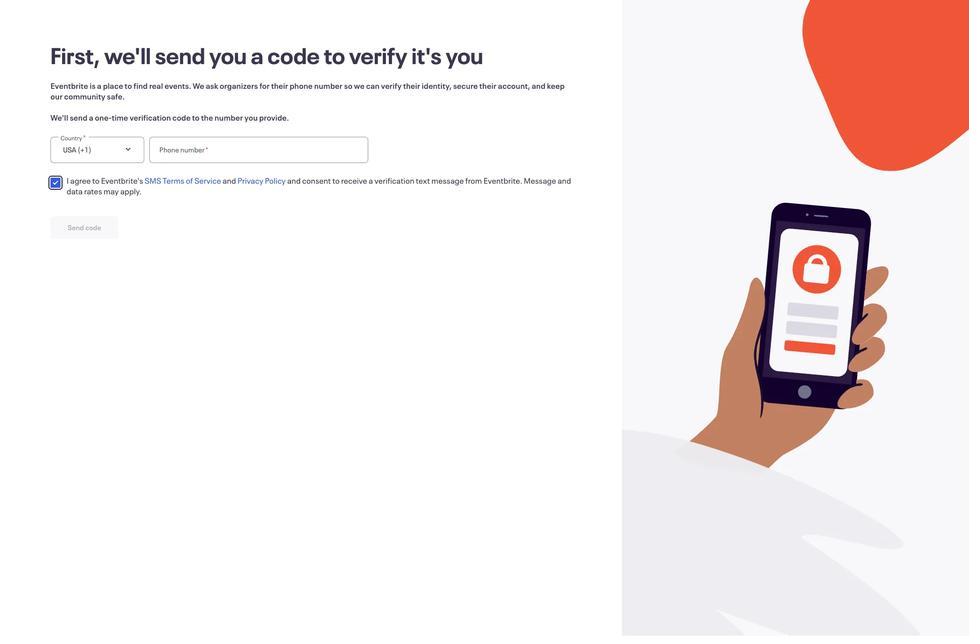 Task type: describe. For each thing, give the bounding box(es) containing it.
1 vertical spatial send
[[70, 112, 88, 123]]

may
[[104, 186, 119, 196]]

verification for a
[[375, 175, 415, 186]]

send code
[[68, 223, 101, 232]]

a inside and consent to receive a verification text message from eventbrite. message and data rates may apply.
[[369, 175, 373, 186]]

rates
[[84, 186, 102, 196]]

one-
[[95, 112, 112, 123]]

real
[[149, 80, 163, 91]]

a inside the eventbrite is a place to find real events. we ask organizers for their phone number so we can verify their identity, secure their account, and keep our community safe.
[[97, 80, 102, 91]]

and inside the eventbrite is a place to find real events. we ask organizers for their phone number so we can verify their identity, secure their account, and keep our community safe.
[[532, 80, 546, 91]]

0 vertical spatial send
[[155, 40, 205, 70]]

and consent to receive a verification text message from eventbrite. message and data rates may apply.
[[67, 175, 572, 196]]

we
[[193, 80, 204, 91]]

find
[[134, 80, 148, 91]]

country
[[61, 134, 82, 142]]

to inside the eventbrite is a place to find real events. we ask organizers for their phone number so we can verify their identity, secure their account, and keep our community safe.
[[125, 80, 132, 91]]

and left privacy
[[223, 175, 236, 186]]

we'll
[[50, 112, 68, 123]]

secure
[[453, 80, 478, 91]]

data
[[67, 186, 83, 196]]

text
[[416, 175, 430, 186]]

to right agree at the top of page
[[92, 175, 100, 186]]

code inside button
[[85, 223, 101, 232]]

i agree to eventbrite's sms terms of service and privacy policy
[[67, 175, 286, 186]]

events.
[[165, 80, 191, 91]]

1 their from the left
[[271, 80, 288, 91]]

service
[[195, 175, 221, 186]]

consent
[[302, 175, 331, 186]]

phone
[[159, 145, 179, 154]]

0 horizontal spatial number
[[180, 145, 205, 154]]

phone number *
[[159, 145, 208, 154]]

message
[[524, 175, 557, 186]]

organizers
[[220, 80, 258, 91]]

1 horizontal spatial code
[[173, 112, 191, 123]]

verification for time
[[130, 112, 171, 123]]

account,
[[498, 80, 531, 91]]

2 their from the left
[[403, 80, 421, 91]]

eventbrite's
[[101, 175, 143, 186]]

to left "the"
[[192, 112, 200, 123]]

verify inside the eventbrite is a place to find real events. we ask organizers for their phone number so we can verify their identity, secure their account, and keep our community safe.
[[381, 80, 402, 91]]

safe.
[[107, 91, 125, 101]]

terms
[[163, 175, 184, 186]]

agree
[[70, 175, 91, 186]]

of
[[186, 175, 193, 186]]

receive
[[341, 175, 367, 186]]

eventbrite
[[50, 80, 88, 91]]

a up for
[[251, 40, 264, 70]]

and right policy
[[287, 175, 301, 186]]



Task type: locate. For each thing, give the bounding box(es) containing it.
from
[[466, 175, 482, 186]]

verify
[[349, 40, 408, 70], [381, 80, 402, 91]]

1 horizontal spatial their
[[403, 80, 421, 91]]

send up 'events.' at the top
[[155, 40, 205, 70]]

place
[[103, 80, 123, 91]]

0 horizontal spatial their
[[271, 80, 288, 91]]

1 vertical spatial number
[[215, 112, 243, 123]]

1 vertical spatial *
[[206, 145, 208, 154]]

time
[[112, 112, 128, 123]]

eventbrite is a place to find real events. we ask organizers for their phone number so we can verify their identity, secure their account, and keep our community safe.
[[50, 80, 565, 101]]

1 horizontal spatial verification
[[375, 175, 415, 186]]

you up organizers
[[209, 40, 247, 70]]

our
[[50, 91, 63, 101]]

1 horizontal spatial *
[[206, 145, 208, 154]]

2 horizontal spatial code
[[268, 40, 320, 70]]

code left "the"
[[173, 112, 191, 123]]

sms terms of service link
[[145, 175, 221, 186]]

1 horizontal spatial send
[[155, 40, 205, 70]]

number left so
[[314, 80, 343, 91]]

* right country
[[83, 133, 86, 142]]

their
[[271, 80, 288, 91], [403, 80, 421, 91], [480, 80, 497, 91]]

we'll
[[104, 40, 151, 70]]

1 vertical spatial verify
[[381, 80, 402, 91]]

a left one-
[[89, 112, 93, 123]]

phone
[[290, 80, 313, 91]]

* up service
[[206, 145, 208, 154]]

code right send
[[85, 223, 101, 232]]

to left receive
[[333, 175, 340, 186]]

apply.
[[120, 186, 142, 196]]

privacy
[[238, 175, 264, 186]]

send code button
[[50, 217, 118, 239]]

2 horizontal spatial their
[[480, 80, 497, 91]]

and right message on the top of the page
[[558, 175, 572, 186]]

their right for
[[271, 80, 288, 91]]

first, we'll send you a code to verify it's you
[[50, 40, 484, 70]]

send right we'll
[[70, 112, 88, 123]]

send
[[155, 40, 205, 70], [70, 112, 88, 123]]

identity,
[[422, 80, 452, 91]]

number
[[314, 80, 343, 91], [215, 112, 243, 123], [180, 145, 205, 154]]

it's
[[412, 40, 442, 70]]

to left find
[[125, 80, 132, 91]]

their right the secure
[[480, 80, 497, 91]]

keep
[[547, 80, 565, 91]]

to inside and consent to receive a verification text message from eventbrite. message and data rates may apply.
[[333, 175, 340, 186]]

community
[[64, 91, 105, 101]]

and
[[532, 80, 546, 91], [223, 175, 236, 186], [287, 175, 301, 186], [558, 175, 572, 186]]

can
[[366, 80, 380, 91]]

verify right the can
[[381, 80, 402, 91]]

privacy policy link
[[238, 175, 286, 186]]

so
[[344, 80, 353, 91]]

verification
[[130, 112, 171, 123], [375, 175, 415, 186]]

0 horizontal spatial code
[[85, 223, 101, 232]]

to
[[324, 40, 345, 70], [125, 80, 132, 91], [192, 112, 200, 123], [92, 175, 100, 186], [333, 175, 340, 186]]

*
[[83, 133, 86, 142], [206, 145, 208, 154]]

verify up the can
[[349, 40, 408, 70]]

you left provide.
[[245, 112, 258, 123]]

0 horizontal spatial *
[[83, 133, 86, 142]]

ask
[[206, 80, 218, 91]]

policy
[[265, 175, 286, 186]]

for
[[260, 80, 270, 91]]

sms
[[145, 175, 161, 186]]

number inside the eventbrite is a place to find real events. we ask organizers for their phone number so we can verify their identity, secure their account, and keep our community safe.
[[314, 80, 343, 91]]

number right the phone
[[180, 145, 205, 154]]

None field
[[209, 137, 358, 163]]

0 vertical spatial *
[[83, 133, 86, 142]]

to up so
[[324, 40, 345, 70]]

a right is
[[97, 80, 102, 91]]

first,
[[50, 40, 100, 70]]

we'll send a one-time verification code to the number you provide.
[[50, 112, 289, 123]]

a
[[251, 40, 264, 70], [97, 80, 102, 91], [89, 112, 93, 123], [369, 175, 373, 186]]

2 vertical spatial code
[[85, 223, 101, 232]]

i
[[67, 175, 69, 186]]

a right receive
[[369, 175, 373, 186]]

code up phone
[[268, 40, 320, 70]]

verification left text
[[375, 175, 415, 186]]

3 their from the left
[[480, 80, 497, 91]]

and left keep
[[532, 80, 546, 91]]

we
[[354, 80, 365, 91]]

is
[[90, 80, 96, 91]]

verification inside and consent to receive a verification text message from eventbrite. message and data rates may apply.
[[375, 175, 415, 186]]

send
[[68, 223, 84, 232]]

0 horizontal spatial verification
[[130, 112, 171, 123]]

number right "the"
[[215, 112, 243, 123]]

code
[[268, 40, 320, 70], [173, 112, 191, 123], [85, 223, 101, 232]]

country *
[[61, 133, 86, 142]]

0 vertical spatial verify
[[349, 40, 408, 70]]

verification right time
[[130, 112, 171, 123]]

2 vertical spatial number
[[180, 145, 205, 154]]

provide.
[[259, 112, 289, 123]]

message
[[432, 175, 464, 186]]

you
[[209, 40, 247, 70], [446, 40, 484, 70], [245, 112, 258, 123]]

1 horizontal spatial number
[[215, 112, 243, 123]]

the
[[201, 112, 213, 123]]

0 vertical spatial number
[[314, 80, 343, 91]]

you up the secure
[[446, 40, 484, 70]]

1 vertical spatial code
[[173, 112, 191, 123]]

2 horizontal spatial number
[[314, 80, 343, 91]]

eventbrite.
[[484, 175, 523, 186]]

0 horizontal spatial send
[[70, 112, 88, 123]]

1 vertical spatial verification
[[375, 175, 415, 186]]

their left identity,
[[403, 80, 421, 91]]

0 vertical spatial verification
[[130, 112, 171, 123]]

0 vertical spatial code
[[268, 40, 320, 70]]



Task type: vqa. For each thing, say whether or not it's contained in the screenshot.
News & Trends
no



